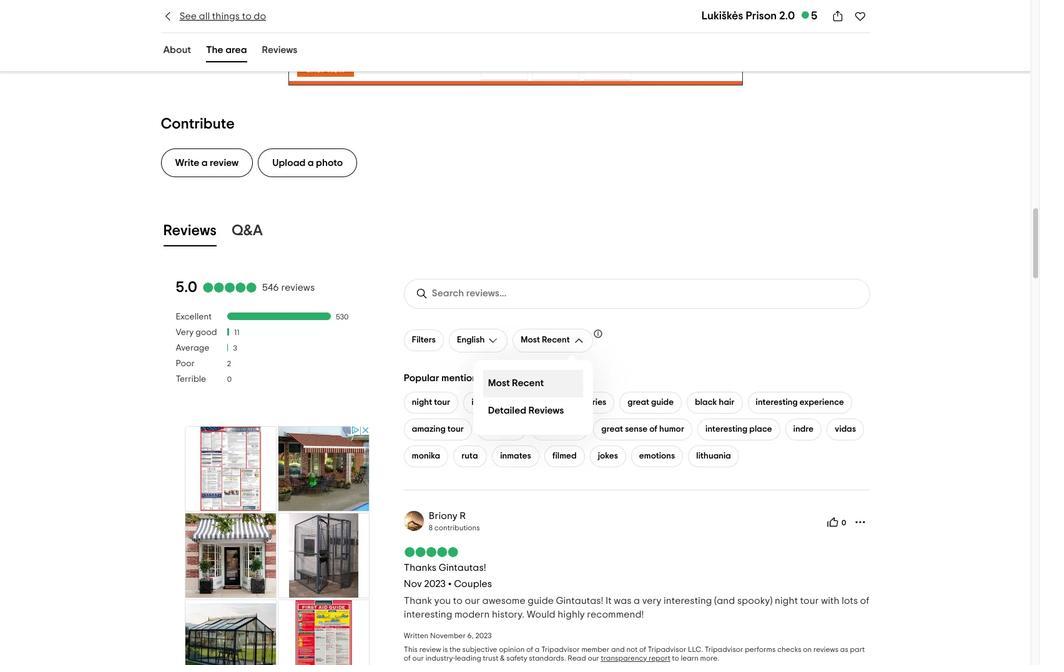 Task type: vqa. For each thing, say whether or not it's contained in the screenshot.
row group in the left of the page
no



Task type: locate. For each thing, give the bounding box(es) containing it.
2 tab list from the top
[[146, 217, 885, 249]]

1 vertical spatial night
[[775, 596, 798, 606]]

2023 left the • at the bottom left of page
[[424, 579, 446, 589]]

great guide button
[[620, 392, 682, 414]]

with
[[821, 596, 840, 606]]

2 stories from the left
[[580, 398, 607, 407]]

1 horizontal spatial night
[[775, 596, 798, 606]]

monika
[[412, 452, 440, 461]]

written
[[404, 632, 429, 640]]

tour left with
[[800, 596, 819, 606]]

interesting down hair
[[706, 425, 748, 434]]

530
[[336, 314, 349, 321]]

1 horizontal spatial reviews
[[814, 646, 839, 654]]

0 vertical spatial most recent
[[521, 336, 570, 345]]

0 inside filter reviews element
[[227, 376, 232, 384]]

reviews button
[[259, 42, 300, 62], [161, 220, 219, 246]]

tour down popular mentions
[[434, 398, 450, 407]]

1 horizontal spatial our
[[465, 596, 480, 606]]

interesting stories
[[472, 398, 542, 407]]

0 horizontal spatial tripadvisor
[[541, 646, 580, 654]]

write
[[175, 158, 199, 168]]

reviews down the do
[[262, 45, 298, 55]]

2 vertical spatial tour
[[800, 596, 819, 606]]

review inside the this review is the subjective opinion of a tripadvisor member and not of tripadvisor llc. tripadvisor performs checks on reviews as part of our industry-leading trust & safety standards. read our
[[419, 646, 441, 654]]

2 horizontal spatial tripadvisor
[[705, 646, 744, 654]]

0 left open options menu icon at the right
[[842, 520, 846, 527]]

of right sense
[[650, 425, 658, 434]]

tour
[[434, 398, 450, 407], [448, 425, 464, 434], [800, 596, 819, 606]]

thanks gintautas! link
[[404, 563, 486, 573]]

1 horizontal spatial review
[[419, 646, 441, 654]]

2.0
[[779, 11, 795, 22]]

0 vertical spatial 5.0 of 5 bubbles image
[[202, 283, 257, 293]]

2 vertical spatial reviews
[[529, 406, 564, 416]]

filters button
[[404, 330, 444, 352]]

it
[[606, 596, 612, 606]]

great for great sense of humor
[[602, 425, 623, 434]]

english button
[[449, 329, 508, 353]]

1 horizontal spatial gintautas!
[[556, 596, 604, 606]]

most recent
[[521, 336, 570, 345], [488, 379, 544, 389]]

reviews button down the do
[[259, 42, 300, 62]]

inmates
[[500, 452, 531, 461]]

industry-
[[426, 655, 455, 662]]

3 tripadvisor from the left
[[705, 646, 744, 654]]

1 horizontal spatial to
[[453, 596, 463, 606]]

spooky)
[[737, 596, 773, 606]]

1 horizontal spatial tripadvisor
[[648, 646, 687, 654]]

stories for real stories
[[580, 398, 607, 407]]

interesting place
[[706, 425, 772, 434]]

1 tab list from the top
[[146, 39, 315, 65]]

share image
[[831, 10, 844, 22]]

advertisement region
[[288, 29, 743, 85], [184, 425, 371, 666]]

checks
[[778, 646, 802, 654]]

0 vertical spatial 2023
[[424, 579, 446, 589]]

list box containing most recent
[[473, 360, 593, 435]]

5.0 of 5 bubbles image left 546
[[202, 283, 257, 293]]

8
[[429, 524, 433, 532]]

a up the "standards."
[[535, 646, 540, 654]]

thanks gintautas! nov 2023 • couples
[[404, 563, 492, 589]]

reviews button up 5.0
[[161, 220, 219, 246]]

0 vertical spatial gintautas!
[[439, 563, 486, 573]]

1 vertical spatial reviews button
[[161, 220, 219, 246]]

great left sense
[[602, 425, 623, 434]]

review up industry-
[[419, 646, 441, 654]]

of inside the great sense of humor button
[[650, 425, 658, 434]]

stories for interesting stories
[[516, 398, 542, 407]]

emotions
[[639, 452, 675, 461]]

1 vertical spatial reviews
[[814, 646, 839, 654]]

0 down 2 in the bottom of the page
[[227, 376, 232, 384]]

most up interesting stories
[[488, 379, 510, 389]]

0 horizontal spatial great
[[602, 425, 623, 434]]

reviews right 546
[[281, 283, 315, 293]]

0 vertical spatial reviews
[[281, 283, 315, 293]]

to right you
[[453, 596, 463, 606]]

tab list containing about
[[146, 39, 315, 65]]

a left "photo"
[[308, 158, 314, 168]]

list box
[[473, 360, 593, 435]]

to left the do
[[242, 11, 252, 21]]

our
[[465, 596, 480, 606], [412, 655, 424, 662], [588, 655, 599, 662]]

read
[[568, 655, 586, 662]]

great inside great guide button
[[628, 398, 650, 407]]

0 horizontal spatial night
[[412, 398, 432, 407]]

guide inside button
[[651, 398, 674, 407]]

0 horizontal spatial review
[[210, 158, 239, 168]]

q&a button
[[229, 220, 265, 246]]

1 vertical spatial 0
[[842, 520, 846, 527]]

filmed
[[552, 452, 577, 461]]

1 vertical spatial 2023
[[475, 632, 492, 640]]

1 stories from the left
[[516, 398, 542, 407]]

1 vertical spatial 5.0 of 5 bubbles image
[[404, 547, 459, 557]]

jokes
[[598, 452, 618, 461]]

0 horizontal spatial guide
[[528, 596, 554, 606]]

0 vertical spatial 0
[[227, 376, 232, 384]]

tripadvisor up the "standards."
[[541, 646, 580, 654]]

reviews up 5.0
[[163, 223, 217, 238]]

0 vertical spatial most
[[521, 336, 540, 345]]

detailed reviews
[[488, 406, 564, 416]]

gintautas! up couples
[[439, 563, 486, 573]]

night inside thank you to our awesome guide gintautas! it was a very interesting (and spooky) night tour with lots of interesting modern history. would highly recommend!
[[775, 596, 798, 606]]

thank
[[404, 596, 432, 606]]

guide up would
[[528, 596, 554, 606]]

0 horizontal spatial to
[[242, 11, 252, 21]]

this review is the subjective opinion of a tripadvisor member and not of tripadvisor llc. tripadvisor performs checks on reviews as part of our industry-leading trust & safety standards. read our
[[404, 646, 865, 662]]

1 horizontal spatial most
[[521, 336, 540, 345]]

1 vertical spatial to
[[453, 596, 463, 606]]

of right lots
[[860, 596, 870, 606]]

guide up "humor"
[[651, 398, 674, 407]]

night down popular
[[412, 398, 432, 407]]

to left learn
[[672, 655, 679, 662]]

interesting up place
[[756, 398, 798, 407]]

real stories button
[[555, 392, 615, 414]]

1 vertical spatial gintautas!
[[556, 596, 604, 606]]

recent inside dropdown button
[[542, 336, 570, 345]]

very
[[642, 596, 662, 606]]

•
[[448, 579, 452, 589]]

0 vertical spatial guide
[[651, 398, 674, 407]]

our down this
[[412, 655, 424, 662]]

1 horizontal spatial great
[[628, 398, 650, 407]]

1 vertical spatial guide
[[528, 596, 554, 606]]

recent inside list box
[[512, 379, 544, 389]]

lots
[[842, 596, 858, 606]]

stories left real
[[516, 398, 542, 407]]

0 vertical spatial night
[[412, 398, 432, 407]]

interesting down the thank
[[404, 610, 452, 620]]

couples
[[454, 579, 492, 589]]

1 vertical spatial recent
[[512, 379, 544, 389]]

real
[[563, 398, 578, 407]]

gintautas! inside "thanks gintautas! nov 2023 • couples"
[[439, 563, 486, 573]]

tab list
[[146, 39, 315, 65], [146, 217, 885, 249]]

stories right real
[[580, 398, 607, 407]]

vidas button
[[827, 419, 864, 441]]

great up sense
[[628, 398, 650, 407]]

briony
[[429, 511, 458, 521]]

1 vertical spatial reviews
[[163, 223, 217, 238]]

1 vertical spatial great
[[602, 425, 623, 434]]

tripadvisor up the more.
[[705, 646, 744, 654]]

reviews inside the this review is the subjective opinion of a tripadvisor member and not of tripadvisor llc. tripadvisor performs checks on reviews as part of our industry-leading trust & safety standards. read our
[[814, 646, 839, 654]]

2023 right 6,
[[475, 632, 492, 640]]

interesting for interesting stories
[[472, 398, 514, 407]]

very
[[176, 328, 194, 337]]

filmed button
[[544, 446, 585, 468]]

tripadvisor up transparency report to learn more.
[[648, 646, 687, 654]]

reviews left as
[[814, 646, 839, 654]]

1 tripadvisor from the left
[[541, 646, 580, 654]]

guide inside thank you to our awesome guide gintautas! it was a very interesting (and spooky) night tour with lots of interesting modern history. would highly recommend!
[[528, 596, 554, 606]]

11
[[234, 329, 239, 337]]

review right write
[[210, 158, 239, 168]]

opinion
[[499, 646, 525, 654]]

filter reviews element
[[176, 312, 379, 390]]

0 vertical spatial review
[[210, 158, 239, 168]]

1 horizontal spatial reviews
[[262, 45, 298, 55]]

2 horizontal spatial to
[[672, 655, 679, 662]]

reviews right detailed
[[529, 406, 564, 416]]

0 vertical spatial to
[[242, 11, 252, 21]]

1 horizontal spatial 2023
[[475, 632, 492, 640]]

0 horizontal spatial gintautas!
[[439, 563, 486, 573]]

0 vertical spatial great
[[628, 398, 650, 407]]

1 horizontal spatial reviews button
[[259, 42, 300, 62]]

0 horizontal spatial 0
[[227, 376, 232, 384]]

5.0 of 5 bubbles image
[[202, 283, 257, 293], [404, 547, 459, 557]]

filters
[[412, 336, 436, 345]]

1 vertical spatial most
[[488, 379, 510, 389]]

great inside the great sense of humor button
[[602, 425, 623, 434]]

2023 inside "thanks gintautas! nov 2023 • couples"
[[424, 579, 446, 589]]

transparency
[[601, 655, 647, 662]]

2 vertical spatial to
[[672, 655, 679, 662]]

1 vertical spatial review
[[419, 646, 441, 654]]

to inside thank you to our awesome guide gintautas! it was a very interesting (and spooky) night tour with lots of interesting modern history. would highly recommend!
[[453, 596, 463, 606]]

a right was
[[634, 596, 640, 606]]

interesting inside button
[[756, 398, 798, 407]]

safety
[[507, 655, 527, 662]]

interesting down mentions
[[472, 398, 514, 407]]

0 vertical spatial recent
[[542, 336, 570, 345]]

night right spooky)
[[775, 596, 798, 606]]

0 vertical spatial tour
[[434, 398, 450, 407]]

546 reviews
[[262, 283, 315, 293]]

transparency report link
[[601, 655, 671, 662]]

1 horizontal spatial 0
[[842, 520, 846, 527]]

highly
[[558, 610, 585, 620]]

contributions
[[435, 524, 480, 532]]

0 horizontal spatial stories
[[516, 398, 542, 407]]

interesting experience button
[[748, 392, 852, 414]]

0 vertical spatial tab list
[[146, 39, 315, 65]]

write a review
[[175, 158, 239, 168]]

0 horizontal spatial 2023
[[424, 579, 446, 589]]

save to a trip image
[[854, 10, 866, 22]]

interesting right very
[[664, 596, 712, 606]]

learn
[[681, 655, 699, 662]]

5.0 of 5 bubbles image up thanks
[[404, 547, 459, 557]]

to for transparency report to learn more.
[[672, 655, 679, 662]]

2 horizontal spatial our
[[588, 655, 599, 662]]

to
[[242, 11, 252, 21], [453, 596, 463, 606], [672, 655, 679, 662]]

night inside button
[[412, 398, 432, 407]]

not
[[627, 646, 638, 654]]

tour for night tour
[[434, 398, 450, 407]]

most right english popup button
[[521, 336, 540, 345]]

open options menu image
[[854, 516, 866, 529]]

part
[[850, 646, 865, 654]]

1 vertical spatial tour
[[448, 425, 464, 434]]

1 vertical spatial tab list
[[146, 217, 885, 249]]

gintautas!
[[439, 563, 486, 573], [556, 596, 604, 606]]

tour for amazing tour
[[448, 425, 464, 434]]

tour right amazing
[[448, 425, 464, 434]]

1 horizontal spatial guide
[[651, 398, 674, 407]]

thank you to our awesome guide gintautas! it was a very interesting (and spooky) night tour with lots of interesting modern history. would highly recommend!
[[404, 596, 870, 620]]

november
[[430, 632, 466, 640]]

1 horizontal spatial stories
[[580, 398, 607, 407]]

our up modern
[[465, 596, 480, 606]]

gintautas! up highly
[[556, 596, 604, 606]]

search image
[[416, 288, 428, 300]]

excellent
[[176, 313, 212, 321]]

2023 for 6,
[[475, 632, 492, 640]]

0 vertical spatial reviews button
[[259, 42, 300, 62]]

our down member
[[588, 655, 599, 662]]

night
[[412, 398, 432, 407], [775, 596, 798, 606]]

awesome
[[482, 596, 526, 606]]

briony r image
[[404, 512, 424, 532]]



Task type: describe. For each thing, give the bounding box(es) containing it.
lithuania button
[[688, 446, 739, 468]]

prison
[[746, 11, 777, 22]]

the area
[[206, 45, 247, 55]]

all
[[199, 11, 210, 21]]

r
[[460, 511, 466, 521]]

write a review link
[[161, 148, 253, 177]]

is
[[443, 646, 448, 654]]

amazing tour
[[412, 425, 464, 434]]

black hair
[[695, 398, 735, 407]]

amazing
[[412, 425, 446, 434]]

inmates button
[[492, 446, 539, 468]]

of inside thank you to our awesome guide gintautas! it was a very interesting (and spooky) night tour with lots of interesting modern history. would highly recommend!
[[860, 596, 870, 606]]

q&a
[[232, 223, 263, 238]]

3
[[233, 345, 237, 352]]

2023 for nov
[[424, 579, 446, 589]]

tab list containing reviews
[[146, 217, 885, 249]]

1 vertical spatial most recent
[[488, 379, 544, 389]]

english
[[457, 336, 485, 345]]

recent for list box containing most recent
[[512, 379, 544, 389]]

this
[[404, 646, 418, 654]]

546
[[262, 283, 279, 293]]

0 horizontal spatial reviews
[[281, 283, 315, 293]]

interesting for interesting place
[[706, 425, 748, 434]]

area
[[226, 45, 247, 55]]

a inside the this review is the subjective opinion of a tripadvisor member and not of tripadvisor llc. tripadvisor performs checks on reviews as part of our industry-leading trust & safety standards. read our
[[535, 646, 540, 654]]

jokes button
[[590, 446, 626, 468]]

the area button
[[204, 42, 249, 62]]

written november 6, 2023
[[404, 632, 492, 640]]

0 horizontal spatial our
[[412, 655, 424, 662]]

leading
[[455, 655, 481, 662]]

the
[[450, 646, 461, 654]]

more.
[[700, 655, 720, 662]]

our inside thank you to our awesome guide gintautas! it was a very interesting (and spooky) night tour with lots of interesting modern history. would highly recommend!
[[465, 596, 480, 606]]

most recent inside dropdown button
[[521, 336, 570, 345]]

Search search field
[[432, 288, 536, 300]]

2 tripadvisor from the left
[[648, 646, 687, 654]]

indre button
[[785, 419, 822, 441]]

was
[[614, 596, 632, 606]]

5.0
[[176, 280, 197, 295]]

see
[[180, 11, 197, 21]]

report
[[649, 655, 671, 662]]

great for great guide
[[628, 398, 650, 407]]

tour inside thank you to our awesome guide gintautas! it was a very interesting (and spooky) night tour with lots of interesting modern history. would highly recommend!
[[800, 596, 819, 606]]

1 horizontal spatial 5.0 of 5 bubbles image
[[404, 547, 459, 557]]

as
[[840, 646, 849, 654]]

0 horizontal spatial reviews button
[[161, 220, 219, 246]]

great sense of humor button
[[593, 419, 693, 441]]

gintautas! inside thank you to our awesome guide gintautas! it was a very interesting (and spooky) night tour with lots of interesting modern history. would highly recommend!
[[556, 596, 604, 606]]

photo
[[316, 158, 343, 168]]

mentions
[[441, 373, 482, 383]]

0 vertical spatial advertisement region
[[288, 29, 743, 85]]

things
[[212, 11, 240, 21]]

interesting place button
[[698, 419, 780, 441]]

briony r 8 contributions
[[429, 511, 480, 532]]

of right not
[[639, 646, 646, 654]]

very good
[[176, 328, 217, 337]]

of up safety
[[526, 646, 533, 654]]

black
[[695, 398, 717, 407]]

(and
[[714, 596, 735, 606]]

standards.
[[529, 655, 566, 662]]

see all things to do
[[180, 11, 266, 21]]

ruta button
[[453, 446, 487, 468]]

terrible
[[176, 375, 206, 384]]

most recent button
[[513, 329, 593, 353]]

good
[[196, 328, 217, 337]]

sense
[[625, 425, 648, 434]]

great guide
[[628, 398, 674, 407]]

0 inside button
[[842, 520, 846, 527]]

1 vertical spatial advertisement region
[[184, 425, 371, 666]]

0 horizontal spatial 5.0 of 5 bubbles image
[[202, 283, 257, 293]]

on
[[803, 646, 812, 654]]

black hair button
[[687, 392, 743, 414]]

and
[[611, 646, 625, 654]]

upload
[[272, 158, 306, 168]]

0 vertical spatial reviews
[[262, 45, 298, 55]]

history.
[[492, 610, 525, 620]]

amazing tour button
[[404, 419, 472, 441]]

most inside dropdown button
[[521, 336, 540, 345]]

0 horizontal spatial reviews
[[163, 223, 217, 238]]

about button
[[161, 42, 194, 62]]

ruta
[[462, 452, 478, 461]]

monika button
[[404, 446, 448, 468]]

a inside thank you to our awesome guide gintautas! it was a very interesting (and spooky) night tour with lots of interesting modern history. would highly recommend!
[[634, 596, 640, 606]]

2
[[227, 360, 231, 368]]

night tour button
[[404, 392, 458, 414]]

emotions button
[[631, 446, 683, 468]]

great sense of humor
[[602, 425, 684, 434]]

6,
[[467, 632, 474, 640]]

modern
[[455, 610, 490, 620]]

lithuania
[[696, 452, 731, 461]]

5
[[811, 11, 818, 22]]

to for thank you to our awesome guide gintautas! it was a very interesting (and spooky) night tour with lots of interesting modern history. would highly recommend!
[[453, 596, 463, 606]]

experience
[[800, 398, 844, 407]]

see all things to do link
[[161, 9, 266, 23]]

upload a photo link
[[258, 148, 357, 177]]

poor
[[176, 359, 195, 368]]

0 horizontal spatial most
[[488, 379, 510, 389]]

of down this
[[404, 655, 411, 662]]

night tour
[[412, 398, 450, 407]]

recent for most recent dropdown button
[[542, 336, 570, 345]]

interesting stories button
[[463, 392, 550, 414]]

transparency report to learn more.
[[601, 655, 720, 662]]

average
[[176, 344, 209, 353]]

do
[[254, 11, 266, 21]]

interesting for interesting experience
[[756, 398, 798, 407]]

trust
[[483, 655, 499, 662]]

real stories
[[563, 398, 607, 407]]

a right write
[[202, 158, 208, 168]]

2 horizontal spatial reviews
[[529, 406, 564, 416]]

nov
[[404, 579, 422, 589]]



